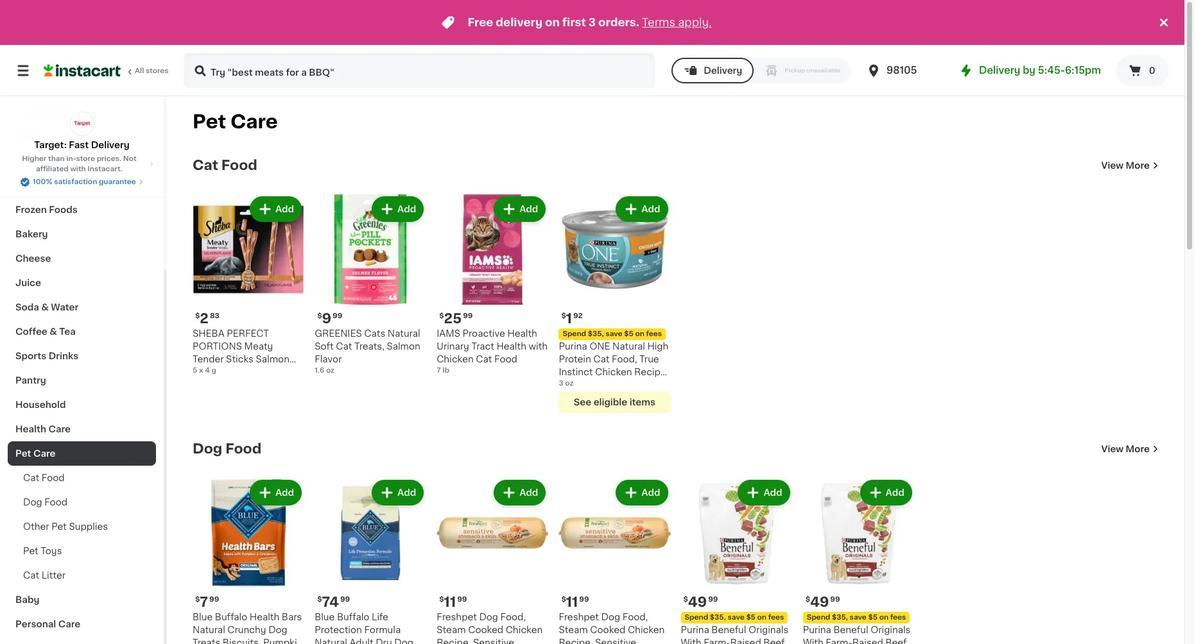 Task type: locate. For each thing, give the bounding box(es) containing it.
pet
[[193, 112, 226, 131], [15, 450, 31, 459], [51, 523, 67, 532], [23, 547, 38, 556]]

1 recipe, from the left
[[437, 639, 471, 645]]

farm-
[[704, 639, 731, 645], [826, 639, 853, 645]]

juice link
[[8, 271, 156, 295]]

blue inside blue buffalo life protection formula natural adult dry d
[[315, 613, 335, 622]]

cream
[[32, 181, 63, 190]]

3
[[589, 17, 596, 28], [559, 380, 564, 387]]

0 horizontal spatial recipe,
[[437, 639, 471, 645]]

soft
[[315, 342, 334, 351]]

1 horizontal spatial farm-
[[826, 639, 853, 645]]

cat litter
[[23, 572, 66, 581]]

fresh fruit
[[15, 83, 65, 92]]

0 vertical spatial flavor
[[315, 355, 342, 364]]

cat litter link
[[8, 564, 156, 588]]

delivery up the prices.
[[91, 141, 130, 150]]

1 vertical spatial oz
[[565, 380, 574, 387]]

0 vertical spatial dog food link
[[193, 442, 262, 457]]

drinks
[[49, 352, 78, 361]]

0 horizontal spatial cooked
[[468, 626, 504, 635]]

0 horizontal spatial 49
[[688, 596, 707, 610]]

2 freshpet dog food, steam cooked chicken recipe, sensiti from the left
[[559, 613, 665, 645]]

3 oz
[[559, 380, 574, 387]]

view for 11
[[1102, 445, 1124, 454]]

ice
[[15, 181, 30, 190]]

buffalo up protection at the bottom left of page
[[337, 613, 370, 622]]

0 button
[[1117, 55, 1169, 86]]

proactive
[[463, 330, 505, 339]]

buffalo inside blue buffalo health bars natural crunchy dog treats biscuits, pumpk
[[215, 613, 247, 622]]

prices.
[[97, 155, 121, 162]]

1 horizontal spatial $ 11 99
[[562, 596, 589, 610]]

1 horizontal spatial 49
[[810, 596, 829, 610]]

0 horizontal spatial originals
[[749, 626, 789, 635]]

1
[[566, 312, 572, 326]]

1 view more link from the top
[[1102, 159, 1159, 172]]

health inside blue buffalo health bars natural crunchy dog treats biscuits, pumpk
[[250, 613, 280, 622]]

1 vertical spatial more
[[1126, 445, 1150, 454]]

product group containing 9
[[315, 194, 427, 376]]

3 right first
[[589, 17, 596, 28]]

2 blue from the left
[[315, 613, 335, 622]]

blue inside blue buffalo health bars natural crunchy dog treats biscuits, pumpk
[[193, 613, 213, 622]]

dog food inside "link"
[[23, 498, 67, 507]]

oz down instinct
[[565, 380, 574, 387]]

portions
[[193, 342, 242, 351]]

2 buffalo from the left
[[337, 613, 370, 622]]

item carousel region
[[175, 189, 1159, 421], [175, 473, 1159, 645]]

& left "tea"
[[50, 328, 57, 337]]

health up crunchy
[[250, 613, 280, 622]]

other pet supplies link
[[8, 515, 156, 539]]

&
[[43, 108, 50, 117], [51, 132, 59, 141], [41, 157, 49, 166], [41, 303, 49, 312], [50, 328, 57, 337]]

0 horizontal spatial $ 49 99
[[684, 596, 718, 610]]

1 horizontal spatial blue
[[315, 613, 335, 622]]

0 vertical spatial 7
[[437, 367, 441, 374]]

item carousel region containing 2
[[175, 189, 1159, 421]]

& for coffee
[[50, 328, 57, 337]]

0 horizontal spatial salmon
[[256, 355, 290, 364]]

1 vertical spatial view
[[1102, 445, 1124, 454]]

meaty
[[244, 342, 273, 351]]

steam
[[437, 626, 466, 635], [559, 626, 588, 635]]

0 horizontal spatial blue
[[193, 613, 213, 622]]

1 $ 11 99 from the left
[[439, 596, 467, 610]]

dairy & eggs
[[15, 108, 75, 117]]

None search field
[[184, 53, 655, 89]]

more
[[1126, 161, 1150, 170], [1126, 445, 1150, 454]]

with inside the iams proactive health urinary tract health with chicken cat food 7 lb
[[529, 342, 548, 351]]

frozen foods link
[[8, 198, 156, 222]]

1 horizontal spatial delivery
[[704, 66, 743, 75]]

recipe
[[635, 368, 666, 377]]

biscuits,
[[223, 639, 261, 645]]

0 horizontal spatial pet care
[[15, 450, 56, 459]]

blue for 7
[[193, 613, 213, 622]]

treats down sticks
[[241, 368, 268, 377]]

delivery
[[979, 66, 1021, 75], [704, 66, 743, 75], [91, 141, 130, 150]]

99 inside $ 25 99
[[463, 313, 473, 320]]

blue buffalo health bars natural crunchy dog treats biscuits, pumpk
[[193, 613, 303, 645]]

99 inside the $ 7 99
[[209, 597, 219, 604]]

than
[[48, 155, 65, 162]]

view more
[[1102, 161, 1150, 170], [1102, 445, 1150, 454]]

coffee & tea
[[15, 328, 76, 337]]

2 recipe, from the left
[[559, 639, 593, 645]]

1 horizontal spatial recipe,
[[559, 639, 593, 645]]

pet toys link
[[8, 539, 156, 564]]

0 horizontal spatial beneful
[[712, 626, 747, 635]]

0 horizontal spatial cat food
[[23, 474, 65, 483]]

1 horizontal spatial 3
[[589, 17, 596, 28]]

with
[[681, 639, 702, 645], [803, 639, 824, 645]]

natural inside blue buffalo life protection formula natural adult dry d
[[315, 639, 347, 645]]

delivery left by
[[979, 66, 1021, 75]]

0 horizontal spatial 11
[[444, 596, 456, 610]]

limited time offer region
[[0, 0, 1157, 45]]

0 horizontal spatial dog food
[[23, 498, 67, 507]]

greenies cats natural soft cat treats, salmon flavor 1.6 oz
[[315, 330, 421, 374]]

oz right 1.6
[[326, 367, 335, 374]]

1 horizontal spatial freshpet
[[559, 613, 599, 622]]

other pet supplies
[[23, 523, 108, 532]]

chicken inside 'purina one natural high protein cat food, true instinct chicken recipe in gravy'
[[595, 368, 632, 377]]

sheba
[[193, 330, 225, 339]]

1 horizontal spatial dog food link
[[193, 442, 262, 457]]

& for soda
[[41, 303, 49, 312]]

other
[[23, 523, 49, 532]]

3 down instinct
[[559, 380, 564, 387]]

1 horizontal spatial raised
[[853, 639, 884, 645]]

pet toys
[[23, 547, 62, 556]]

cat
[[193, 159, 218, 172], [336, 342, 352, 351], [476, 355, 492, 364], [594, 355, 610, 364], [222, 368, 238, 377], [23, 474, 39, 483], [23, 572, 39, 581]]

salmon inside greenies cats natural soft cat treats, salmon flavor 1.6 oz
[[387, 342, 421, 351]]

1 view from the top
[[1102, 161, 1124, 170]]

2 horizontal spatial delivery
[[979, 66, 1021, 75]]

& for meat
[[41, 157, 49, 166]]

1 horizontal spatial with
[[529, 342, 548, 351]]

0 horizontal spatial $ 11 99
[[439, 596, 467, 610]]

0 vertical spatial with
[[70, 166, 86, 173]]

add button
[[251, 198, 301, 221], [373, 198, 423, 221], [495, 198, 545, 221], [617, 198, 667, 221], [251, 482, 301, 505], [373, 482, 423, 505], [495, 482, 545, 505], [617, 482, 667, 505], [739, 482, 789, 505], [862, 482, 911, 505]]

1 horizontal spatial dog food
[[193, 443, 262, 456]]

0 horizontal spatial dog food link
[[8, 491, 156, 515]]

1 originals from the left
[[749, 626, 789, 635]]

$ inside $ 25 99
[[439, 313, 444, 320]]

1 more from the top
[[1126, 161, 1150, 170]]

view
[[1102, 161, 1124, 170], [1102, 445, 1124, 454]]

view more link for 11
[[1102, 443, 1159, 456]]

0 vertical spatial salmon
[[387, 342, 421, 351]]

0 horizontal spatial raised
[[731, 639, 762, 645]]

7 inside the iams proactive health urinary tract health with chicken cat food 7 lb
[[437, 367, 441, 374]]

2
[[200, 312, 209, 326]]

1 vertical spatial dog food
[[23, 498, 67, 507]]

raised
[[731, 639, 762, 645], [853, 639, 884, 645]]

salmon right the treats, at left
[[387, 342, 421, 351]]

1 vertical spatial 7
[[200, 596, 208, 610]]

0 vertical spatial cat food
[[193, 159, 257, 172]]

$ inside the $ 7 99
[[195, 597, 200, 604]]

0 horizontal spatial steam
[[437, 626, 466, 635]]

view more for spend $35, save $5 on fees
[[1102, 161, 1150, 170]]

salmon
[[387, 342, 421, 351], [256, 355, 290, 364]]

1 with from the left
[[681, 639, 702, 645]]

pantry
[[15, 376, 46, 385]]

buffalo inside blue buffalo life protection formula natural adult dry d
[[337, 613, 370, 622]]

0 horizontal spatial 7
[[200, 596, 208, 610]]

toys
[[41, 547, 62, 556]]

0 horizontal spatial farm-
[[704, 639, 731, 645]]

target: fast delivery logo image
[[70, 112, 94, 136]]

ice cream
[[15, 181, 63, 190]]

salmon down meaty
[[256, 355, 290, 364]]

beneful
[[712, 626, 747, 635], [834, 626, 869, 635]]

orders.
[[599, 17, 640, 28]]

1 vertical spatial 3
[[559, 380, 564, 387]]

food inside the iams proactive health urinary tract health with chicken cat food 7 lb
[[494, 355, 518, 364]]

0 vertical spatial 3
[[589, 17, 596, 28]]

7 up blue buffalo health bars natural crunchy dog treats biscuits, pumpk at the bottom of the page
[[200, 596, 208, 610]]

flavor inside greenies cats natural soft cat treats, salmon flavor 1.6 oz
[[315, 355, 342, 364]]

1 freshpet dog food, steam cooked chicken recipe, sensiti from the left
[[437, 613, 543, 645]]

& down target:
[[41, 157, 49, 166]]

cat food
[[193, 159, 257, 172], [23, 474, 65, 483]]

buffalo for 7
[[215, 613, 247, 622]]

buffalo for 74
[[337, 613, 370, 622]]

personal
[[15, 620, 56, 629]]

cat inside the iams proactive health urinary tract health with chicken cat food 7 lb
[[476, 355, 492, 364]]

food, inside 'purina one natural high protein cat food, true instinct chicken recipe in gravy'
[[612, 355, 637, 364]]

eggs
[[52, 108, 75, 117]]

$5
[[624, 331, 634, 338], [747, 615, 756, 622], [869, 615, 878, 622]]

$ inside $ 74 99
[[317, 597, 322, 604]]

0 horizontal spatial $35,
[[588, 331, 604, 338]]

1 horizontal spatial 7
[[437, 367, 441, 374]]

sticks
[[226, 355, 254, 364]]

1 horizontal spatial fees
[[768, 615, 784, 622]]

item carousel region for cat food
[[175, 189, 1159, 421]]

view for spend $35, save $5 on fees
[[1102, 161, 1124, 170]]

0 horizontal spatial purina beneful originals with farm-raised beef
[[681, 626, 789, 645]]

buffalo up crunchy
[[215, 613, 247, 622]]

items
[[630, 398, 656, 407]]

1 horizontal spatial cat food
[[193, 159, 257, 172]]

2 view more link from the top
[[1102, 443, 1159, 456]]

0 vertical spatial more
[[1126, 161, 1150, 170]]

0 horizontal spatial with
[[70, 166, 86, 173]]

delivery inside button
[[704, 66, 743, 75]]

1 horizontal spatial cooked
[[590, 626, 626, 635]]

1 horizontal spatial originals
[[871, 626, 911, 635]]

flavor inside sheba perfect portions meaty tender sticks salmon flavor cat treats
[[193, 368, 220, 377]]

health right proactive
[[508, 330, 537, 339]]

1 view more from the top
[[1102, 161, 1150, 170]]

0 vertical spatial item carousel region
[[175, 189, 1159, 421]]

1 horizontal spatial beneful
[[834, 626, 869, 635]]

1 horizontal spatial flavor
[[315, 355, 342, 364]]

terms
[[642, 17, 676, 28]]

100% satisfaction guarantee button
[[20, 175, 144, 188]]

1 horizontal spatial pet care
[[193, 112, 278, 131]]

0 horizontal spatial freshpet
[[437, 613, 477, 622]]

care for "personal care" link
[[58, 620, 80, 629]]

0 vertical spatial view more link
[[1102, 159, 1159, 172]]

salmon inside sheba perfect portions meaty tender sticks salmon flavor cat treats
[[256, 355, 290, 364]]

litter
[[42, 572, 66, 581]]

1 item carousel region from the top
[[175, 189, 1159, 421]]

target: fast delivery link
[[34, 112, 130, 152]]

0 horizontal spatial treats
[[193, 639, 220, 645]]

1 vertical spatial view more
[[1102, 445, 1150, 454]]

2 view from the top
[[1102, 445, 1124, 454]]

cheese
[[15, 254, 51, 263]]

household link
[[8, 393, 156, 417]]

1 horizontal spatial spend $35, save $5 on fees
[[685, 615, 784, 622]]

tract
[[472, 342, 494, 351]]

juice
[[15, 279, 41, 288]]

fresh
[[15, 83, 41, 92]]

0 vertical spatial pet care
[[193, 112, 278, 131]]

delivery down apply.
[[704, 66, 743, 75]]

fees
[[646, 331, 662, 338], [768, 615, 784, 622], [891, 615, 906, 622]]

health
[[508, 330, 537, 339], [497, 342, 527, 351], [15, 425, 46, 434], [250, 613, 280, 622]]

freshpet dog food, steam cooked chicken recipe, sensiti
[[437, 613, 543, 645], [559, 613, 665, 645]]

0 vertical spatial oz
[[326, 367, 335, 374]]

blue down 74
[[315, 613, 335, 622]]

1 horizontal spatial steam
[[559, 626, 588, 635]]

$ 9 99
[[317, 312, 343, 326]]

flavor for cat
[[193, 368, 220, 377]]

2 more from the top
[[1126, 445, 1150, 454]]

1 horizontal spatial salmon
[[387, 342, 421, 351]]

pantry link
[[8, 369, 156, 393]]

& left candy
[[51, 132, 59, 141]]

1 vertical spatial cat food
[[23, 474, 65, 483]]

1 vertical spatial cat food link
[[8, 466, 156, 491]]

$ inside $ 9 99
[[317, 313, 322, 320]]

98105
[[887, 66, 917, 75]]

1 farm- from the left
[[704, 639, 731, 645]]

0 horizontal spatial spend
[[563, 331, 586, 338]]

product group
[[193, 194, 304, 377], [315, 194, 427, 376], [437, 194, 549, 376], [559, 194, 671, 414], [193, 478, 304, 645], [315, 478, 427, 645], [437, 478, 549, 645], [559, 478, 671, 645], [681, 478, 793, 645], [803, 478, 915, 645]]

purina inside 'purina one natural high protein cat food, true instinct chicken recipe in gravy'
[[559, 342, 587, 351]]

1 horizontal spatial 11
[[566, 596, 578, 610]]

product group containing 2
[[193, 194, 304, 377]]

$ 49 99
[[684, 596, 718, 610], [806, 596, 840, 610]]

1 horizontal spatial treats
[[241, 368, 268, 377]]

see eligible items button
[[559, 392, 671, 414]]

1 horizontal spatial freshpet dog food, steam cooked chicken recipe, sensiti
[[559, 613, 665, 645]]

chicken inside the iams proactive health urinary tract health with chicken cat food 7 lb
[[437, 355, 474, 364]]

1 horizontal spatial spend
[[685, 615, 708, 622]]

& right "soda"
[[41, 303, 49, 312]]

1 buffalo from the left
[[215, 613, 247, 622]]

1 horizontal spatial $ 49 99
[[806, 596, 840, 610]]

2 horizontal spatial spend
[[807, 615, 831, 622]]

natural down protection at the bottom left of page
[[315, 639, 347, 645]]

2 49 from the left
[[810, 596, 829, 610]]

natural down the $ 7 99
[[193, 626, 225, 635]]

1 horizontal spatial cat food link
[[193, 158, 257, 173]]

care for pet care link
[[33, 450, 56, 459]]

spend inside the product group
[[563, 331, 586, 338]]

2 view more from the top
[[1102, 445, 1150, 454]]

chicken
[[437, 355, 474, 364], [595, 368, 632, 377], [506, 626, 543, 635], [628, 626, 665, 635]]

0 vertical spatial treats
[[241, 368, 268, 377]]

1 horizontal spatial purina beneful originals with farm-raised beef
[[803, 626, 911, 645]]

blue down the $ 7 99
[[193, 613, 213, 622]]

& for snacks
[[51, 132, 59, 141]]

0 vertical spatial view
[[1102, 161, 1124, 170]]

7 left lb
[[437, 367, 441, 374]]

natural up true
[[613, 342, 645, 351]]

2 item carousel region from the top
[[175, 473, 1159, 645]]

0 horizontal spatial flavor
[[193, 368, 220, 377]]

& left eggs
[[43, 108, 50, 117]]

oz
[[326, 367, 335, 374], [565, 380, 574, 387]]

item carousel region containing 7
[[175, 473, 1159, 645]]

$ inside $ 1 92
[[562, 313, 566, 320]]

1 beneful from the left
[[712, 626, 747, 635]]

1 vertical spatial salmon
[[256, 355, 290, 364]]

natural right cats
[[388, 330, 420, 339]]

0 horizontal spatial 3
[[559, 380, 564, 387]]

1 horizontal spatial purina
[[681, 626, 709, 635]]

1 vertical spatial treats
[[193, 639, 220, 645]]

candy
[[61, 132, 91, 141]]

natural inside blue buffalo health bars natural crunchy dog treats biscuits, pumpk
[[193, 626, 225, 635]]

treats left biscuits,
[[193, 639, 220, 645]]

iams
[[437, 330, 460, 339]]

1 horizontal spatial buffalo
[[337, 613, 370, 622]]

more for spend $35, save $5 on fees
[[1126, 161, 1150, 170]]

1 blue from the left
[[193, 613, 213, 622]]

food,
[[612, 355, 637, 364], [501, 613, 526, 622], [623, 613, 648, 622]]

1 vertical spatial item carousel region
[[175, 473, 1159, 645]]

coffee & tea link
[[8, 320, 156, 344]]



Task type: vqa. For each thing, say whether or not it's contained in the screenshot.


Task type: describe. For each thing, give the bounding box(es) containing it.
ice cream link
[[8, 173, 156, 198]]

more for 11
[[1126, 445, 1150, 454]]

household
[[15, 401, 66, 410]]

terms apply. link
[[642, 17, 712, 28]]

dry
[[376, 639, 392, 645]]

fruit
[[43, 83, 65, 92]]

satisfaction
[[54, 179, 97, 186]]

care for health care link
[[48, 425, 71, 434]]

meat
[[15, 157, 39, 166]]

1 horizontal spatial $5
[[747, 615, 756, 622]]

product group containing 25
[[437, 194, 549, 376]]

high
[[648, 342, 669, 351]]

2 horizontal spatial purina
[[803, 626, 832, 635]]

baby link
[[8, 588, 156, 613]]

by
[[1023, 66, 1036, 75]]

2 $ 11 99 from the left
[[562, 596, 589, 610]]

2 horizontal spatial $35,
[[832, 615, 848, 622]]

$ inside $ 2 83
[[195, 313, 200, 320]]

health down household
[[15, 425, 46, 434]]

0 horizontal spatial save
[[606, 331, 623, 338]]

2 horizontal spatial $5
[[869, 615, 878, 622]]

urinary
[[437, 342, 469, 351]]

3 inside limited time offer region
[[589, 17, 596, 28]]

2 farm- from the left
[[826, 639, 853, 645]]

delivery
[[496, 17, 543, 28]]

lb
[[443, 367, 449, 374]]

product group containing 1
[[559, 194, 671, 414]]

2 freshpet from the left
[[559, 613, 599, 622]]

dairy
[[15, 108, 40, 117]]

& for dairy
[[43, 108, 50, 117]]

98105 button
[[866, 53, 943, 89]]

delivery button
[[672, 58, 754, 83]]

bars
[[282, 613, 302, 622]]

soda
[[15, 303, 39, 312]]

2 cooked from the left
[[590, 626, 626, 635]]

1 horizontal spatial $35,
[[710, 615, 726, 622]]

snacks & candy
[[15, 132, 91, 141]]

1.6
[[315, 367, 324, 374]]

higher than in-store prices. not affiliated with instacart.
[[22, 155, 137, 173]]

0 horizontal spatial delivery
[[91, 141, 130, 150]]

blue for 74
[[315, 613, 335, 622]]

g
[[212, 367, 216, 374]]

view more link for spend $35, save $5 on fees
[[1102, 159, 1159, 172]]

with inside higher than in-store prices. not affiliated with instacart.
[[70, 166, 86, 173]]

product group containing 7
[[193, 478, 304, 645]]

soda & water
[[15, 303, 78, 312]]

baby
[[15, 596, 39, 605]]

foods
[[49, 206, 78, 214]]

bakery link
[[8, 222, 156, 247]]

treats,
[[354, 342, 385, 351]]

health care
[[15, 425, 71, 434]]

$ 7 99
[[195, 596, 219, 610]]

2 steam from the left
[[559, 626, 588, 635]]

natural inside greenies cats natural soft cat treats, salmon flavor 1.6 oz
[[388, 330, 420, 339]]

personal care link
[[8, 613, 156, 637]]

view more for 11
[[1102, 445, 1150, 454]]

adult
[[350, 639, 374, 645]]

target:
[[34, 141, 67, 150]]

product group containing 74
[[315, 478, 427, 645]]

0 horizontal spatial spend $35, save $5 on fees
[[563, 331, 662, 338]]

1 purina beneful originals with farm-raised beef from the left
[[681, 626, 789, 645]]

health right tract in the bottom of the page
[[497, 342, 527, 351]]

perfect
[[227, 330, 269, 339]]

delivery for delivery
[[704, 66, 743, 75]]

1 raised from the left
[[731, 639, 762, 645]]

salmon for treats,
[[387, 342, 421, 351]]

meat & seafood
[[15, 157, 90, 166]]

treats inside sheba perfect portions meaty tender sticks salmon flavor cat treats
[[241, 368, 268, 377]]

all stores
[[135, 67, 169, 74]]

2 horizontal spatial fees
[[891, 615, 906, 622]]

dog inside blue buffalo health bars natural crunchy dog treats biscuits, pumpk
[[269, 626, 288, 635]]

0 horizontal spatial cat food link
[[8, 466, 156, 491]]

all
[[135, 67, 144, 74]]

protection
[[315, 626, 362, 635]]

treats inside blue buffalo health bars natural crunchy dog treats biscuits, pumpk
[[193, 639, 220, 645]]

1 11 from the left
[[444, 596, 456, 610]]

1 horizontal spatial oz
[[565, 380, 574, 387]]

true
[[640, 355, 659, 364]]

free delivery on first 3 orders. terms apply.
[[468, 17, 712, 28]]

in-
[[66, 155, 76, 162]]

cat inside 'link'
[[23, 572, 39, 581]]

in
[[559, 381, 567, 390]]

Search field
[[185, 54, 654, 87]]

fresh fruit link
[[8, 76, 156, 100]]

water
[[51, 303, 78, 312]]

2 $ 49 99 from the left
[[806, 596, 840, 610]]

stores
[[146, 67, 169, 74]]

1 $ 49 99 from the left
[[684, 596, 718, 610]]

on inside limited time offer region
[[545, 17, 560, 28]]

sheba perfect portions meaty tender sticks salmon flavor cat treats
[[193, 330, 290, 377]]

guarantee
[[99, 179, 136, 186]]

x
[[199, 367, 203, 374]]

1 horizontal spatial save
[[728, 615, 745, 622]]

sports drinks link
[[8, 344, 156, 369]]

seafood
[[51, 157, 90, 166]]

instacart logo image
[[44, 63, 121, 78]]

cat inside 'purina one natural high protein cat food, true instinct chicken recipe in gravy'
[[594, 355, 610, 364]]

delivery for delivery by 5:45-6:15pm
[[979, 66, 1021, 75]]

purina one natural high protein cat food, true instinct chicken recipe in gravy
[[559, 342, 669, 390]]

2 horizontal spatial spend $35, save $5 on fees
[[807, 615, 906, 622]]

frozen
[[15, 206, 47, 214]]

0 vertical spatial dog food
[[193, 443, 262, 456]]

2 horizontal spatial save
[[850, 615, 867, 622]]

delivery by 5:45-6:15pm
[[979, 66, 1101, 75]]

one
[[590, 342, 610, 351]]

0
[[1149, 66, 1156, 75]]

cat inside sheba perfect portions meaty tender sticks salmon flavor cat treats
[[222, 368, 238, 377]]

dairy & eggs link
[[8, 100, 156, 125]]

92
[[573, 313, 583, 320]]

1 steam from the left
[[437, 626, 466, 635]]

2 purina beneful originals with farm-raised beef from the left
[[803, 626, 911, 645]]

1 cooked from the left
[[468, 626, 504, 635]]

blue buffalo life protection formula natural adult dry d
[[315, 613, 413, 645]]

0 horizontal spatial $5
[[624, 331, 634, 338]]

99 inside $ 9 99
[[333, 313, 343, 320]]

iams proactive health urinary tract health with chicken cat food 7 lb
[[437, 330, 548, 374]]

1 49 from the left
[[688, 596, 707, 610]]

eligible
[[594, 398, 628, 407]]

2 beneful from the left
[[834, 626, 869, 635]]

first
[[562, 17, 586, 28]]

cat inside greenies cats natural soft cat treats, salmon flavor 1.6 oz
[[336, 342, 352, 351]]

0 vertical spatial cat food link
[[193, 158, 257, 173]]

salmon for sticks
[[256, 355, 290, 364]]

item carousel region for dog food
[[175, 473, 1159, 645]]

apply.
[[678, 17, 712, 28]]

2 originals from the left
[[871, 626, 911, 635]]

1 freshpet from the left
[[437, 613, 477, 622]]

all stores link
[[44, 53, 170, 89]]

see
[[574, 398, 592, 407]]

free
[[468, 17, 493, 28]]

service type group
[[672, 58, 851, 83]]

2 11 from the left
[[566, 596, 578, 610]]

life
[[372, 613, 388, 622]]

oz inside greenies cats natural soft cat treats, salmon flavor 1.6 oz
[[326, 367, 335, 374]]

100%
[[33, 179, 52, 186]]

1 vertical spatial pet care
[[15, 450, 56, 459]]

instinct
[[559, 368, 593, 377]]

affiliated
[[36, 166, 69, 173]]

99 inside $ 74 99
[[340, 597, 350, 604]]

0 horizontal spatial fees
[[646, 331, 662, 338]]

formula
[[364, 626, 401, 635]]

natural inside 'purina one natural high protein cat food, true instinct chicken recipe in gravy'
[[613, 342, 645, 351]]

2 with from the left
[[803, 639, 824, 645]]

protein
[[559, 355, 591, 364]]

store
[[76, 155, 95, 162]]

higher
[[22, 155, 46, 162]]

tea
[[59, 328, 76, 337]]

flavor for 1.6
[[315, 355, 342, 364]]

2 raised from the left
[[853, 639, 884, 645]]

1 vertical spatial dog food link
[[8, 491, 156, 515]]

fast
[[69, 141, 89, 150]]

snacks & candy link
[[8, 125, 156, 149]]



